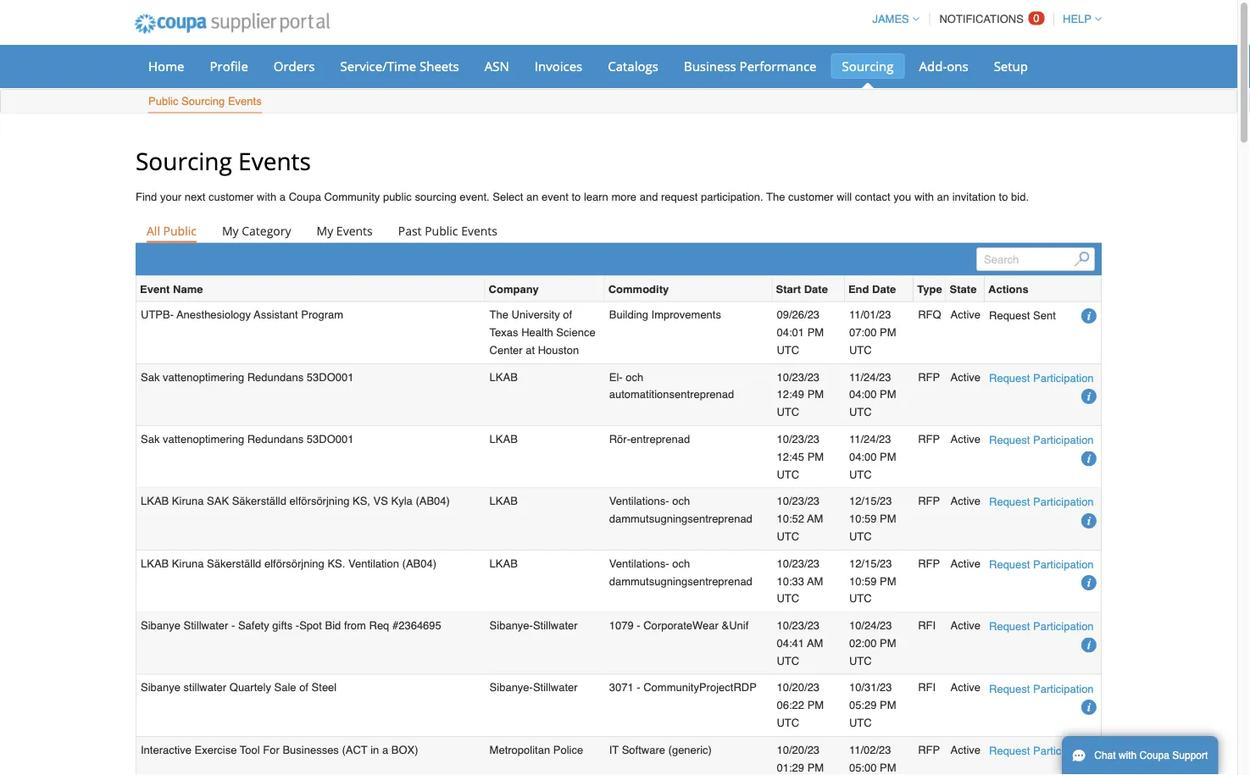 Task type: vqa. For each thing, say whether or not it's contained in the screenshot.


Task type: locate. For each thing, give the bounding box(es) containing it.
participation for 10/23/23 12:45 pm utc
[[1034, 434, 1094, 447]]

10:59 for 10/23/23 10:52 am utc
[[850, 513, 877, 526]]

Search text field
[[977, 247, 1096, 271]]

1 dammutsugningsentreprenad from the top
[[609, 513, 753, 526]]

7 request from the top
[[990, 683, 1031, 696]]

commodity
[[609, 283, 669, 295]]

date
[[804, 283, 828, 295], [873, 283, 896, 295]]

at
[[526, 344, 535, 357]]

10/23/23 inside 10/23/23 10:52 am utc
[[777, 495, 820, 508]]

events
[[228, 95, 262, 108], [238, 145, 311, 177], [337, 222, 373, 239], [461, 222, 498, 239]]

10/23/23 inside 10/23/23 12:49 pm utc
[[777, 371, 820, 384]]

5 rfp from the top
[[919, 744, 941, 757]]

0 vertical spatial sak
[[141, 371, 160, 384]]

10/20/23 up 01:29
[[777, 744, 820, 757]]

12/15/23 right 10/23/23 10:52 am utc on the bottom right of the page
[[850, 495, 892, 508]]

sibanye-stillwater
[[490, 620, 578, 632], [490, 682, 578, 695]]

utc down 02:00
[[850, 655, 872, 668]]

a up category at the top of the page
[[280, 191, 286, 204]]

11/24/23 04:00 pm utc for 10/23/23 12:49 pm utc
[[850, 371, 897, 419]]

1 vertical spatial sak vattenoptimering redundans 53do001
[[141, 433, 354, 446]]

10/23/23 up 10:52
[[777, 495, 820, 508]]

0 vertical spatial redundans
[[247, 371, 304, 384]]

am inside 10/23/23 04:41 am utc
[[807, 637, 824, 650]]

tab list
[[136, 219, 1102, 242]]

7 active from the top
[[951, 682, 981, 695]]

1 am from the top
[[807, 513, 824, 526]]

0 vertical spatial säkerställd
[[232, 495, 287, 508]]

request participation button for 10/23/23 10:33 am utc
[[990, 556, 1094, 574]]

ks.
[[328, 557, 345, 570]]

public down the home link
[[148, 95, 178, 108]]

1 my from the left
[[222, 222, 239, 239]]

1 vertical spatial 10/20/23
[[777, 744, 820, 757]]

1 vertical spatial ventilations-
[[609, 557, 670, 570]]

10/23/23 12:45 pm utc
[[777, 433, 824, 481]]

date right start
[[804, 283, 828, 295]]

request
[[990, 309, 1031, 322], [990, 372, 1031, 384], [990, 434, 1031, 447], [990, 496, 1031, 509], [990, 558, 1031, 571], [990, 621, 1031, 633], [990, 683, 1031, 696], [990, 745, 1031, 758]]

1 horizontal spatial my
[[317, 222, 333, 239]]

7 request participation from the top
[[990, 745, 1094, 758]]

in
[[371, 744, 379, 757]]

10/23/23 up 12:45
[[777, 433, 820, 446]]

1 12/15/23 from the top
[[850, 495, 892, 508]]

0 vertical spatial of
[[563, 309, 572, 321]]

12:45
[[777, 451, 805, 463]]

0 vertical spatial 53do001
[[307, 371, 354, 384]]

1 vattenoptimering from the top
[[163, 371, 244, 384]]

04:00 for 10/23/23 12:49 pm utc
[[850, 388, 877, 401]]

rfp for 10/23/23 12:49 pm utc
[[919, 371, 941, 384]]

1 vertical spatial 12/15/23
[[850, 557, 892, 570]]

1 request participation button from the top
[[990, 369, 1094, 387]]

2 12/15/23 10:59 pm utc from the top
[[850, 557, 897, 605]]

request for 10/20/23 01:29 p
[[990, 745, 1031, 758]]

10/23/23 for 12:45
[[777, 433, 820, 446]]

11/01/23 07:00 pm utc
[[850, 309, 897, 357]]

1 active from the top
[[951, 309, 981, 321]]

och for 10/23/23 12:49 pm utc
[[626, 371, 644, 384]]

ventilations- down rör-entreprenad at bottom
[[609, 495, 670, 508]]

utc right 10/23/23 10:52 am utc on the bottom right of the page
[[850, 531, 872, 543]]

rfp
[[919, 371, 941, 384], [919, 433, 941, 446], [919, 495, 941, 508], [919, 557, 941, 570], [919, 744, 941, 757]]

7 participation from the top
[[1034, 745, 1094, 758]]

2 request participation from the top
[[990, 434, 1094, 447]]

2 vertical spatial och
[[673, 557, 690, 570]]

12/15/23
[[850, 495, 892, 508], [850, 557, 892, 570]]

an left invitation
[[937, 191, 950, 204]]

10/23/23 inside 10/23/23 04:41 am utc
[[777, 620, 820, 632]]

notifications 0
[[940, 12, 1040, 25]]

11/24/23 right 10/23/23 12:45 pm utc at the bottom right
[[850, 433, 892, 446]]

am right 10:33
[[807, 575, 824, 588]]

1 redundans from the top
[[247, 371, 304, 384]]

2 redundans from the top
[[247, 433, 304, 446]]

0 horizontal spatial an
[[527, 191, 539, 204]]

public right past
[[425, 222, 458, 239]]

sourcing for sourcing
[[842, 57, 894, 75]]

am right 10:52
[[807, 513, 824, 526]]

1 vertical spatial 04:00
[[850, 451, 877, 463]]

0 vertical spatial a
[[280, 191, 286, 204]]

1 sibanye-stillwater from the top
[[490, 620, 578, 632]]

1 ventilations- from the top
[[609, 495, 670, 508]]

sibanye stillwater - safety gifts -spot bid from req #2364695
[[141, 620, 442, 632]]

4 request participation button from the top
[[990, 556, 1094, 574]]

0 vertical spatial sak vattenoptimering redundans 53do001
[[141, 371, 354, 384]]

1 vertical spatial och
[[673, 495, 690, 508]]

0 vertical spatial sibanye
[[141, 620, 181, 632]]

the university of texas health science center at houston
[[490, 309, 596, 357]]

coupa left support
[[1140, 750, 1170, 762]]

building
[[609, 309, 649, 321]]

2 participation from the top
[[1034, 434, 1094, 447]]

utc down 10:33
[[777, 593, 800, 605]]

1 vertical spatial a
[[382, 744, 388, 757]]

10/20/23 up 06:22 at the right bottom
[[777, 682, 820, 695]]

2 04:00 from the top
[[850, 451, 877, 463]]

request participation
[[990, 372, 1094, 384], [990, 434, 1094, 447], [990, 496, 1094, 509], [990, 558, 1094, 571], [990, 621, 1094, 633], [990, 683, 1094, 696], [990, 745, 1094, 758]]

utc down 06:22 at the right bottom
[[777, 717, 800, 730]]

participation for 10/20/23 01:29 p
[[1034, 745, 1094, 758]]

utc down 05:29 on the bottom right of the page
[[850, 717, 872, 730]]

rfp for 10/23/23 10:33 am utc
[[919, 557, 941, 570]]

of up the science
[[563, 309, 572, 321]]

pm inside 10/23/23 12:45 pm utc
[[808, 451, 824, 463]]

2 to from the left
[[999, 191, 1009, 204]]

1 vertical spatial sibanye-
[[490, 682, 533, 695]]

10/23/23 12:49 pm utc
[[777, 371, 824, 419]]

the up texas
[[490, 309, 509, 321]]

säkerställd right "sak" at the left
[[232, 495, 287, 508]]

coupa left community
[[289, 191, 321, 204]]

utc up 10/24/23
[[850, 593, 872, 605]]

request participation for 10/23/23 12:49 pm utc
[[990, 372, 1094, 384]]

1 vertical spatial vattenoptimering
[[163, 433, 244, 446]]

-
[[231, 620, 235, 632], [296, 620, 299, 632], [637, 620, 641, 632], [637, 682, 641, 695]]

1 vertical spatial dammutsugningsentreprenad
[[609, 575, 753, 588]]

(ab04)
[[416, 495, 450, 508], [402, 557, 437, 570]]

of right sale
[[299, 682, 309, 695]]

an
[[527, 191, 539, 204], [937, 191, 950, 204]]

04:00 right 10/23/23 12:45 pm utc at the bottom right
[[850, 451, 877, 463]]

1 vertical spatial 12/15/23 10:59 pm utc
[[850, 557, 897, 605]]

orders
[[274, 57, 315, 75]]

4 participation from the top
[[1034, 558, 1094, 571]]

coupa inside button
[[1140, 750, 1170, 762]]

0 horizontal spatial of
[[299, 682, 309, 695]]

sibanye
[[141, 620, 181, 632], [141, 682, 181, 695]]

3 participation from the top
[[1034, 496, 1094, 509]]

utc down '12:49'
[[777, 406, 800, 419]]

- right 3071
[[637, 682, 641, 695]]

3 am from the top
[[807, 637, 824, 650]]

1 sibanye from the top
[[141, 620, 181, 632]]

(act
[[342, 744, 368, 757]]

date right end
[[873, 283, 896, 295]]

02:00
[[850, 637, 877, 650]]

public right all
[[163, 222, 197, 239]]

am inside 10/23/23 10:33 am utc
[[807, 575, 824, 588]]

2 date from the left
[[873, 283, 896, 295]]

customer left 'will'
[[789, 191, 834, 204]]

0 vertical spatial sibanye-stillwater
[[490, 620, 578, 632]]

support
[[1173, 750, 1209, 762]]

1079
[[609, 620, 634, 632]]

university
[[512, 309, 560, 321]]

5 request participation from the top
[[990, 621, 1094, 633]]

2 11/24/23 from the top
[[850, 433, 892, 446]]

1 vertical spatial rfi
[[919, 682, 936, 695]]

1 horizontal spatial date
[[873, 283, 896, 295]]

business performance
[[684, 57, 817, 75]]

2 my from the left
[[317, 222, 333, 239]]

sak vattenoptimering redundans 53do001 up "sak" at the left
[[141, 433, 354, 446]]

0 vertical spatial 11/24/23
[[850, 371, 892, 384]]

8 request from the top
[[990, 745, 1031, 758]]

redundans for rör-entreprenad
[[247, 433, 304, 446]]

12/15/23 for 10/23/23 10:33 am utc
[[850, 557, 892, 570]]

1 10/23/23 from the top
[[777, 371, 820, 384]]

6 request participation from the top
[[990, 683, 1094, 696]]

with up category at the top of the page
[[257, 191, 277, 204]]

0 horizontal spatial coupa
[[289, 191, 321, 204]]

0 vertical spatial sibanye-
[[490, 620, 533, 632]]

elförsörjning left the ks,
[[290, 495, 350, 508]]

events up category at the top of the page
[[238, 145, 311, 177]]

sak vattenoptimering redundans 53do001 down utpb- anesthesiology assistant program
[[141, 371, 354, 384]]

pm inside 10/24/23 02:00 pm utc
[[880, 637, 897, 650]]

request participation for 10/23/23 12:45 pm utc
[[990, 434, 1094, 447]]

date inside "button"
[[873, 283, 896, 295]]

am inside 10/23/23 10:52 am utc
[[807, 513, 824, 526]]

1 vertical spatial redundans
[[247, 433, 304, 446]]

active for 10/20/23 01:29 p
[[951, 744, 981, 757]]

53do001 down program
[[307, 371, 354, 384]]

dammutsugningsentreprenad down 'entreprenad' on the right of the page
[[609, 513, 753, 526]]

0 vertical spatial 12/15/23
[[850, 495, 892, 508]]

1 request participation from the top
[[990, 372, 1094, 384]]

10/23/23 for 10:52
[[777, 495, 820, 508]]

1 vertical spatial 53do001
[[307, 433, 354, 446]]

1 vertical spatial the
[[490, 309, 509, 321]]

- left safety
[[231, 620, 235, 632]]

1 10/20/23 from the top
[[777, 682, 820, 695]]

0 vertical spatial sourcing
[[842, 57, 894, 75]]

request participation for 10/20/23 01:29 p
[[990, 745, 1094, 758]]

1 vertical spatial sourcing
[[181, 95, 225, 108]]

5 10/23/23 from the top
[[777, 620, 820, 632]]

a right in
[[382, 744, 388, 757]]

redundans down 'assistant' on the top left of page
[[247, 371, 304, 384]]

3 rfp from the top
[[919, 495, 941, 508]]

53do001 for rör-entreprenad
[[307, 433, 354, 446]]

will
[[837, 191, 852, 204]]

3 request participation button from the top
[[990, 494, 1094, 511]]

vattenoptimering up "sak" at the left
[[163, 433, 244, 446]]

am right 04:41
[[807, 637, 824, 650]]

7 request participation button from the top
[[990, 743, 1094, 760]]

rfi
[[919, 620, 936, 632], [919, 682, 936, 695]]

my down community
[[317, 222, 333, 239]]

date inside button
[[804, 283, 828, 295]]

1 horizontal spatial customer
[[789, 191, 834, 204]]

stillwater for sibanye stillwater quartely sale of steel
[[533, 682, 578, 695]]

1 rfp from the top
[[919, 371, 941, 384]]

2 active from the top
[[951, 371, 981, 384]]

11/24/23
[[850, 371, 892, 384], [850, 433, 892, 446]]

1 vertical spatial am
[[807, 575, 824, 588]]

0 vertical spatial 04:00
[[850, 388, 877, 401]]

james link
[[865, 13, 920, 25]]

2 10/20/23 from the top
[[777, 744, 820, 757]]

vattenoptimering down the anesthesiology
[[163, 371, 244, 384]]

interactive
[[141, 744, 192, 757]]

pm inside 10/31/23 05:29 pm utc
[[880, 700, 897, 712]]

2 sibanye from the top
[[141, 682, 181, 695]]

2 request participation button from the top
[[990, 431, 1094, 449]]

3 10/23/23 from the top
[[777, 495, 820, 508]]

1 rfi from the top
[[919, 620, 936, 632]]

2 11/24/23 04:00 pm utc from the top
[[850, 433, 897, 481]]

sourcing down james
[[842, 57, 894, 75]]

(ab04) right ventilation
[[402, 557, 437, 570]]

2 horizontal spatial with
[[1119, 750, 1137, 762]]

2 12/15/23 from the top
[[850, 557, 892, 570]]

my category link
[[211, 219, 302, 242]]

redundans for el- och automatitionsentreprenad
[[247, 371, 304, 384]]

1 vertical spatial sibanye-stillwater
[[490, 682, 578, 695]]

10/23/23 for 04:41
[[777, 620, 820, 632]]

catalogs
[[608, 57, 659, 75]]

events down event.
[[461, 222, 498, 239]]

1 horizontal spatial the
[[767, 191, 786, 204]]

1 vertical spatial elförsörjning
[[265, 557, 325, 570]]

utc down 12:45
[[777, 468, 800, 481]]

navigation
[[865, 3, 1102, 36]]

add-ons
[[920, 57, 969, 75]]

rfi for 10/24/23 02:00 pm utc
[[919, 620, 936, 632]]

2 vertical spatial am
[[807, 637, 824, 650]]

11/24/23 04:00 pm utc right 10/23/23 12:45 pm utc at the bottom right
[[850, 433, 897, 481]]

vattenoptimering for rör-entreprenad
[[163, 433, 244, 446]]

am for 10:33
[[807, 575, 824, 588]]

6 request from the top
[[990, 621, 1031, 633]]

1 kiruna from the top
[[172, 495, 204, 508]]

request participation button for 10/23/23 10:52 am utc
[[990, 494, 1094, 511]]

rfi for 10/31/23 05:29 pm utc
[[919, 682, 936, 695]]

0 vertical spatial 10:59
[[850, 513, 877, 526]]

10/23/23 for 12:49
[[777, 371, 820, 384]]

active for 10/23/23 10:33 am utc
[[951, 557, 981, 570]]

utc inside 10/23/23 10:33 am utc
[[777, 593, 800, 605]]

chat
[[1095, 750, 1116, 762]]

säkerställd down "sak" at the left
[[207, 557, 261, 570]]

dammutsugningsentreprenad up corporatewear
[[609, 575, 753, 588]]

1 horizontal spatial an
[[937, 191, 950, 204]]

sak
[[141, 371, 160, 384], [141, 433, 160, 446]]

an left event
[[527, 191, 539, 204]]

1 horizontal spatial to
[[999, 191, 1009, 204]]

3 active from the top
[[951, 433, 981, 446]]

ventilations-
[[609, 495, 670, 508], [609, 557, 670, 570]]

och up corporatewear
[[673, 557, 690, 570]]

with right chat
[[1119, 750, 1137, 762]]

2 am from the top
[[807, 575, 824, 588]]

1 53do001 from the top
[[307, 371, 354, 384]]

12/15/23 for 10/23/23 10:52 am utc
[[850, 495, 892, 508]]

communityprojectrdp
[[644, 682, 757, 695]]

safety
[[238, 620, 269, 632]]

12/15/23 10:59 pm utc for 10/23/23 10:52 am utc
[[850, 495, 897, 543]]

1 vertical spatial sak
[[141, 433, 160, 446]]

10/23/23 up 04:41
[[777, 620, 820, 632]]

redundans up lkab kiruna sak säkerställd elförsörjning ks, vs kyla (ab04)
[[247, 433, 304, 446]]

rfi right 10/24/23
[[919, 620, 936, 632]]

1 11/24/23 04:00 pm utc from the top
[[850, 371, 897, 419]]

public
[[148, 95, 178, 108], [163, 222, 197, 239], [425, 222, 458, 239]]

1 04:00 from the top
[[850, 388, 877, 401]]

1 participation from the top
[[1034, 372, 1094, 384]]

6 participation from the top
[[1034, 683, 1094, 696]]

utc down 04:01
[[777, 344, 800, 357]]

pm inside 10/20/23 06:22 pm utc
[[808, 700, 824, 712]]

0 horizontal spatial the
[[490, 309, 509, 321]]

to left the bid.
[[999, 191, 1009, 204]]

automatitionsentreprenad
[[609, 388, 734, 401]]

utc inside 10/23/23 12:45 pm utc
[[777, 468, 800, 481]]

ventilations- och dammutsugningsentreprenad down 'entreprenad' on the right of the page
[[609, 495, 753, 526]]

12/15/23 up 10/24/23
[[850, 557, 892, 570]]

ventilations- och dammutsugningsentreprenad up corporatewear
[[609, 557, 753, 588]]

4 active from the top
[[951, 495, 981, 508]]

sheets
[[420, 57, 459, 75]]

2 vattenoptimering from the top
[[163, 433, 244, 446]]

public sourcing events link
[[148, 91, 263, 113]]

5 request from the top
[[990, 558, 1031, 571]]

11/24/23 04:00 pm utc for 10/23/23 12:45 pm utc
[[850, 433, 897, 481]]

participation for 10/23/23 04:41 am utc
[[1034, 621, 1094, 633]]

kiruna for säkerställd
[[172, 557, 204, 570]]

0 vertical spatial am
[[807, 513, 824, 526]]

add-ons link
[[909, 53, 980, 79]]

10/20/23 inside 10/20/23 06:22 pm utc
[[777, 682, 820, 695]]

find your next customer with a coupa community public sourcing event. select an event to learn more and request participation. the customer will contact you with an invitation to bid.
[[136, 191, 1029, 204]]

11/24/23 for 10/23/23 12:49 pm utc
[[850, 371, 892, 384]]

my left category at the top of the page
[[222, 222, 239, 239]]

och down 'entreprenad' on the right of the page
[[673, 495, 690, 508]]

0 horizontal spatial to
[[572, 191, 581, 204]]

sibanye- for 3071 - communityprojectrdp
[[490, 682, 533, 695]]

ventilations- och dammutsugningsentreprenad for 10:33
[[609, 557, 753, 588]]

2 dammutsugningsentreprenad from the top
[[609, 575, 753, 588]]

11/24/23 down the 11/01/23 07:00 pm utc
[[850, 371, 892, 384]]

with
[[257, 191, 277, 204], [915, 191, 934, 204], [1119, 750, 1137, 762]]

4 10/23/23 from the top
[[777, 557, 820, 570]]

6 request participation button from the top
[[990, 680, 1094, 698]]

2 sak from the top
[[141, 433, 160, 446]]

1 horizontal spatial coupa
[[1140, 750, 1170, 762]]

rör-
[[609, 433, 631, 446]]

0 vertical spatial rfi
[[919, 620, 936, 632]]

spot
[[299, 620, 322, 632]]

10/20/23 inside 10/20/23 01:29 p
[[777, 744, 820, 757]]

10/23/23 up '12:49'
[[777, 371, 820, 384]]

06:22
[[777, 700, 805, 712]]

5 request participation button from the top
[[990, 618, 1094, 636]]

utc down 10:52
[[777, 531, 800, 543]]

1 horizontal spatial a
[[382, 744, 388, 757]]

4 rfp from the top
[[919, 557, 941, 570]]

04:00 down the 07:00
[[850, 388, 877, 401]]

service/time sheets link
[[329, 53, 470, 79]]

past
[[398, 222, 422, 239]]

3 request from the top
[[990, 434, 1031, 447]]

4 request participation from the top
[[990, 558, 1094, 571]]

4 request from the top
[[990, 496, 1031, 509]]

request
[[661, 191, 698, 204]]

5 active from the top
[[951, 557, 981, 570]]

0 vertical spatial the
[[767, 191, 786, 204]]

1 sibanye- from the top
[[490, 620, 533, 632]]

12/15/23 10:59 pm utc right 10/23/23 10:52 am utc on the bottom right of the page
[[850, 495, 897, 543]]

1 12/15/23 10:59 pm utc from the top
[[850, 495, 897, 543]]

0 horizontal spatial my
[[222, 222, 239, 239]]

12/15/23 10:59 pm utc up 10/24/23
[[850, 557, 897, 605]]

2 sak vattenoptimering redundans 53do001 from the top
[[141, 433, 354, 446]]

sourcing up next
[[136, 145, 232, 177]]

sourcing link
[[831, 53, 905, 79]]

chat with coupa support button
[[1062, 737, 1219, 776]]

2 53do001 from the top
[[307, 433, 354, 446]]

10/20/23 01:29 p
[[777, 744, 824, 776]]

2 ventilations- from the top
[[609, 557, 670, 570]]

request participation button for 10/20/23 06:22 pm utc
[[990, 680, 1094, 698]]

to left learn at the top left
[[572, 191, 581, 204]]

state button
[[950, 280, 977, 298]]

11/24/23 04:00 pm utc
[[850, 371, 897, 419], [850, 433, 897, 481]]

1 sak from the top
[[141, 371, 160, 384]]

0 vertical spatial dammutsugningsentreprenad
[[609, 513, 753, 526]]

10:59 right 10/23/23 10:52 am utc on the bottom right of the page
[[850, 513, 877, 526]]

with right you
[[915, 191, 934, 204]]

ventilations- och dammutsugningsentreprenad
[[609, 495, 753, 526], [609, 557, 753, 588]]

3 request participation from the top
[[990, 496, 1094, 509]]

04:01
[[777, 326, 805, 339]]

add-
[[920, 57, 947, 75]]

2 10/23/23 from the top
[[777, 433, 820, 446]]

0 vertical spatial vattenoptimering
[[163, 371, 244, 384]]

sak vattenoptimering redundans 53do001 for el- och automatitionsentreprenad
[[141, 371, 354, 384]]

the right participation.
[[767, 191, 786, 204]]

1 date from the left
[[804, 283, 828, 295]]

request for 10/23/23 10:52 am utc
[[990, 496, 1031, 509]]

1 vertical spatial 11/24/23
[[850, 433, 892, 446]]

date for start date
[[804, 283, 828, 295]]

0 vertical spatial ventilations- och dammutsugningsentreprenad
[[609, 495, 753, 526]]

rfp for 10/23/23 10:52 am utc
[[919, 495, 941, 508]]

0 horizontal spatial with
[[257, 191, 277, 204]]

am for 10:52
[[807, 513, 824, 526]]

1 vertical spatial ventilations- och dammutsugningsentreprenad
[[609, 557, 753, 588]]

am
[[807, 513, 824, 526], [807, 575, 824, 588], [807, 637, 824, 650]]

utc down the 07:00
[[850, 344, 872, 357]]

1 sak vattenoptimering redundans 53do001 from the top
[[141, 371, 354, 384]]

0 horizontal spatial a
[[280, 191, 286, 204]]

och right el-
[[626, 371, 644, 384]]

och inside the el- och automatitionsentreprenad
[[626, 371, 644, 384]]

2 sibanye- from the top
[[490, 682, 533, 695]]

1 to from the left
[[572, 191, 581, 204]]

sent
[[1034, 309, 1056, 322]]

profile
[[210, 57, 248, 75]]

interactive exercise tool for businesses (act in a box)
[[141, 744, 418, 757]]

2 10:59 from the top
[[850, 575, 877, 588]]

10/23/23 inside 10/23/23 12:45 pm utc
[[777, 433, 820, 446]]

53do001 for el- och automatitionsentreprenad
[[307, 371, 354, 384]]

0 vertical spatial 12/15/23 10:59 pm utc
[[850, 495, 897, 543]]

0 horizontal spatial date
[[804, 283, 828, 295]]

1 horizontal spatial of
[[563, 309, 572, 321]]

stillwater up police
[[533, 682, 578, 695]]

10:33
[[777, 575, 805, 588]]

(ab04) right kyla
[[416, 495, 450, 508]]

10/23/23 up 10:33
[[777, 557, 820, 570]]

entreprenad
[[631, 433, 690, 446]]

1 vertical spatial coupa
[[1140, 750, 1170, 762]]

event.
[[460, 191, 490, 204]]

lkab for 10/23/23 12:45 pm utc
[[490, 433, 518, 446]]

2 rfp from the top
[[919, 433, 941, 446]]

11/24/23 04:00 pm utc down the 11/01/23 07:00 pm utc
[[850, 371, 897, 419]]

0 vertical spatial 10/20/23
[[777, 682, 820, 695]]

2 ventilations- och dammutsugningsentreprenad from the top
[[609, 557, 753, 588]]

10/23/23
[[777, 371, 820, 384], [777, 433, 820, 446], [777, 495, 820, 508], [777, 557, 820, 570], [777, 620, 820, 632]]

2 sibanye-stillwater from the top
[[490, 682, 578, 695]]

corporatewear
[[644, 620, 719, 632]]

0 vertical spatial kiruna
[[172, 495, 204, 508]]

0 horizontal spatial customer
[[209, 191, 254, 204]]

10/23/23 inside 10/23/23 10:33 am utc
[[777, 557, 820, 570]]

participation
[[1034, 372, 1094, 384], [1034, 434, 1094, 447], [1034, 496, 1094, 509], [1034, 558, 1094, 571], [1034, 621, 1094, 633], [1034, 683, 1094, 696], [1034, 745, 1094, 758]]

10/31/23
[[850, 682, 892, 695]]

customer right next
[[209, 191, 254, 204]]

0 vertical spatial 11/24/23 04:00 pm utc
[[850, 371, 897, 419]]

5 participation from the top
[[1034, 621, 1094, 633]]

dammutsugningsentreprenad
[[609, 513, 753, 526], [609, 575, 753, 588]]

utc inside 10/23/23 12:49 pm utc
[[777, 406, 800, 419]]

1 vertical spatial kiruna
[[172, 557, 204, 570]]

10/20/23 06:22 pm utc
[[777, 682, 824, 730]]

2 request from the top
[[990, 372, 1031, 384]]

10:59 up 10/24/23
[[850, 575, 877, 588]]

10/20/23 for 01:29
[[777, 744, 820, 757]]

request participation for 10/23/23 10:33 am utc
[[990, 558, 1094, 571]]

you
[[894, 191, 912, 204]]

8 active from the top
[[951, 744, 981, 757]]

04:00 for 10/23/23 12:45 pm utc
[[850, 451, 877, 463]]

request participation button for 10/23/23 12:45 pm utc
[[990, 431, 1094, 449]]

1 10:59 from the top
[[850, 513, 877, 526]]

2 vertical spatial sourcing
[[136, 145, 232, 177]]

2 kiruna from the top
[[172, 557, 204, 570]]

rfi right 10/31/23
[[919, 682, 936, 695]]

1 11/24/23 from the top
[[850, 371, 892, 384]]

utc down 04:41
[[777, 655, 800, 668]]

0 vertical spatial ventilations-
[[609, 495, 670, 508]]

stillwater left 1079
[[533, 620, 578, 632]]

2 rfi from the top
[[919, 682, 936, 695]]

1 vertical spatial 10:59
[[850, 575, 877, 588]]

6 active from the top
[[951, 620, 981, 632]]

0 vertical spatial och
[[626, 371, 644, 384]]

1 vertical spatial sibanye
[[141, 682, 181, 695]]

ventilations- up 1079
[[609, 557, 670, 570]]

request for 10/20/23 06:22 pm utc
[[990, 683, 1031, 696]]

sourcing down profile link
[[181, 95, 225, 108]]

for
[[263, 744, 280, 757]]

elförsörjning left ks.
[[265, 557, 325, 570]]

1 ventilations- och dammutsugningsentreprenad from the top
[[609, 495, 753, 526]]

53do001 up the ks,
[[307, 433, 354, 446]]

1 vertical spatial 11/24/23 04:00 pm utc
[[850, 433, 897, 481]]

sak for rör-entreprenad
[[141, 433, 160, 446]]



Task type: describe. For each thing, give the bounding box(es) containing it.
company
[[489, 283, 539, 295]]

active for 10/20/23 06:22 pm utc
[[951, 682, 981, 695]]

rfp for 10/20/23 01:29 p
[[919, 744, 941, 757]]

utc inside 10/24/23 02:00 pm utc
[[850, 655, 872, 668]]

bid
[[325, 620, 341, 632]]

request sent
[[990, 309, 1056, 322]]

events down profile link
[[228, 95, 262, 108]]

ventilations- for 10/23/23 10:52 am utc
[[609, 495, 670, 508]]

help link
[[1056, 13, 1102, 25]]

learn
[[584, 191, 609, 204]]

help
[[1063, 13, 1092, 25]]

sibanye-stillwater for 3071
[[490, 682, 578, 695]]

end date
[[849, 283, 896, 295]]

police
[[554, 744, 584, 757]]

active for 10/23/23 04:41 am utc
[[951, 620, 981, 632]]

request participation button for 10/20/23 01:29 p
[[990, 743, 1094, 760]]

past public events
[[398, 222, 498, 239]]

request participation for 10/23/23 10:52 am utc
[[990, 496, 1094, 509]]

dammutsugningsentreprenad for 10:33
[[609, 575, 753, 588]]

0 vertical spatial (ab04)
[[416, 495, 450, 508]]

11/02/23 05:00 p
[[850, 744, 897, 776]]

start
[[776, 283, 801, 295]]

quartely
[[230, 682, 271, 695]]

participation for 10/23/23 10:52 am utc
[[1034, 496, 1094, 509]]

req
[[369, 620, 390, 632]]

actions
[[989, 283, 1029, 295]]

och for 10/23/23 10:52 am utc
[[673, 495, 690, 508]]

it
[[609, 744, 619, 757]]

ventilation
[[348, 557, 399, 570]]

sibanye- for 1079 - corporatewear &unif
[[490, 620, 533, 632]]

actions button
[[989, 280, 1029, 298]]

1 request from the top
[[990, 309, 1031, 322]]

10/23/23 for 10:33
[[777, 557, 820, 570]]

home link
[[137, 53, 195, 79]]

request for 10/23/23 10:33 am utc
[[990, 558, 1031, 571]]

lkab for 10/23/23 12:49 pm utc
[[490, 371, 518, 384]]

start date
[[776, 283, 828, 295]]

sak
[[207, 495, 229, 508]]

active for 10/23/23 12:45 pm utc
[[951, 433, 981, 446]]

service/time
[[340, 57, 416, 75]]

exercise
[[195, 744, 237, 757]]

10/23/23 10:33 am utc
[[777, 557, 824, 605]]

request participation for 10/20/23 06:22 pm utc
[[990, 683, 1094, 696]]

&unif
[[722, 620, 749, 632]]

1 horizontal spatial with
[[915, 191, 934, 204]]

1 vertical spatial säkerställd
[[207, 557, 261, 570]]

contact
[[855, 191, 891, 204]]

pm inside 10/23/23 12:49 pm utc
[[808, 388, 824, 401]]

chat with coupa support
[[1095, 750, 1209, 762]]

my for my category
[[222, 222, 239, 239]]

request for 10/23/23 04:41 am utc
[[990, 621, 1031, 633]]

active for 09/26/23 04:01 pm utc
[[951, 309, 981, 321]]

utc inside the 11/01/23 07:00 pm utc
[[850, 344, 872, 357]]

with inside button
[[1119, 750, 1137, 762]]

request for 10/23/23 12:45 pm utc
[[990, 434, 1031, 447]]

type state
[[918, 283, 977, 295]]

and
[[640, 191, 658, 204]]

0 vertical spatial coupa
[[289, 191, 321, 204]]

improvements
[[652, 309, 722, 321]]

it software (generic)
[[609, 744, 712, 757]]

invoices link
[[524, 53, 594, 79]]

tab list containing all public
[[136, 219, 1102, 242]]

businesses
[[283, 744, 339, 757]]

dammutsugningsentreprenad for 10:52
[[609, 513, 753, 526]]

05:29
[[850, 700, 877, 712]]

health
[[522, 326, 554, 339]]

stillwater for sibanye stillwater - safety gifts -spot bid from req #2364695
[[533, 620, 578, 632]]

pm inside the 11/01/23 07:00 pm utc
[[880, 326, 897, 339]]

utc inside 10/20/23 06:22 pm utc
[[777, 717, 800, 730]]

participation for 10/20/23 06:22 pm utc
[[1034, 683, 1094, 696]]

navigation containing notifications 0
[[865, 3, 1102, 36]]

och for 10/23/23 10:33 am utc
[[673, 557, 690, 570]]

2 an from the left
[[937, 191, 950, 204]]

12:49
[[777, 388, 805, 401]]

ventilations- for 10/23/23 10:33 am utc
[[609, 557, 670, 570]]

participation for 10/23/23 12:49 pm utc
[[1034, 372, 1094, 384]]

houston
[[538, 344, 579, 357]]

asn
[[485, 57, 509, 75]]

1 vertical spatial of
[[299, 682, 309, 695]]

metropolitan police
[[490, 744, 584, 757]]

sibanye for sibanye stillwater - safety gifts -spot bid from req #2364695
[[141, 620, 181, 632]]

public for past
[[425, 222, 458, 239]]

stillwater left safety
[[184, 620, 228, 632]]

10/23/23 04:41 am utc
[[777, 620, 824, 668]]

event
[[140, 283, 170, 295]]

utc right 10/23/23 12:49 pm utc
[[850, 406, 872, 419]]

sibanye-stillwater for 1079
[[490, 620, 578, 632]]

commodity button
[[609, 280, 669, 298]]

setup
[[994, 57, 1029, 75]]

all public link
[[136, 219, 208, 242]]

state
[[950, 283, 977, 295]]

10/24/23 02:00 pm utc
[[850, 620, 897, 668]]

orders link
[[263, 53, 326, 79]]

type button
[[918, 280, 943, 298]]

invoices
[[535, 57, 583, 75]]

from
[[344, 620, 366, 632]]

utc inside 10/23/23 04:41 am utc
[[777, 655, 800, 668]]

utc right 10/23/23 12:45 pm utc at the bottom right
[[850, 468, 872, 481]]

12/15/23 10:59 pm utc for 10/23/23 10:33 am utc
[[850, 557, 897, 605]]

07:00
[[850, 326, 877, 339]]

request participation for 10/23/23 04:41 am utc
[[990, 621, 1094, 633]]

lkab kiruna sak säkerställd elförsörjning ks, vs kyla (ab04)
[[141, 495, 450, 508]]

1 vertical spatial (ab04)
[[402, 557, 437, 570]]

10:52
[[777, 513, 805, 526]]

sibanye for sibanye stillwater quartely sale of steel
[[141, 682, 181, 695]]

my events link
[[306, 219, 384, 242]]

sak vattenoptimering redundans 53do001 for rör-entreprenad
[[141, 433, 354, 446]]

10/20/23 for 06:22
[[777, 682, 820, 695]]

request participation button for 10/23/23 12:49 pm utc
[[990, 369, 1094, 387]]

of inside the university of texas health science center at houston
[[563, 309, 572, 321]]

steel
[[312, 682, 337, 695]]

bid.
[[1012, 191, 1029, 204]]

end
[[849, 283, 870, 295]]

request participation button for 10/23/23 04:41 am utc
[[990, 618, 1094, 636]]

public for all
[[163, 222, 197, 239]]

participation for 10/23/23 10:33 am utc
[[1034, 558, 1094, 571]]

business performance link
[[673, 53, 828, 79]]

utc inside 10/23/23 10:52 am utc
[[777, 531, 800, 543]]

0 vertical spatial elförsörjning
[[290, 495, 350, 508]]

community
[[324, 191, 380, 204]]

01:29
[[777, 762, 805, 775]]

performance
[[740, 57, 817, 75]]

software
[[622, 744, 666, 757]]

science
[[557, 326, 596, 339]]

find
[[136, 191, 157, 204]]

vattenoptimering for el- och automatitionsentreprenad
[[163, 371, 244, 384]]

sourcing for sourcing events
[[136, 145, 232, 177]]

all public
[[147, 222, 197, 239]]

pm inside 09/26/23 04:01 pm utc
[[808, 326, 824, 339]]

public
[[383, 191, 412, 204]]

the inside the university of texas health science center at houston
[[490, 309, 509, 321]]

events down community
[[337, 222, 373, 239]]

box)
[[392, 744, 418, 757]]

utc inside 09/26/23 04:01 pm utc
[[777, 344, 800, 357]]

lkab for 10/23/23 10:33 am utc
[[490, 557, 518, 570]]

11/24/23 for 10/23/23 12:45 pm utc
[[850, 433, 892, 446]]

vs
[[374, 495, 388, 508]]

coupa supplier portal image
[[123, 3, 341, 45]]

utc inside 10/31/23 05:29 pm utc
[[850, 717, 872, 730]]

lkab for 10/23/23 10:52 am utc
[[490, 495, 518, 508]]

sak for el- och automatitionsentreprenad
[[141, 371, 160, 384]]

my category
[[222, 222, 291, 239]]

- right gifts
[[296, 620, 299, 632]]

sourcing events
[[136, 145, 311, 177]]

2 customer from the left
[[789, 191, 834, 204]]

rfq
[[919, 309, 942, 321]]

#2364695
[[393, 620, 442, 632]]

1 an from the left
[[527, 191, 539, 204]]

10:59 for 10/23/23 10:33 am utc
[[850, 575, 877, 588]]

past public events link
[[387, 219, 509, 242]]

kiruna for sak
[[172, 495, 204, 508]]

am for 04:41
[[807, 637, 824, 650]]

category
[[242, 222, 291, 239]]

invitation
[[953, 191, 996, 204]]

ventilations- och dammutsugningsentreprenad for 10:52
[[609, 495, 753, 526]]

active for 10/23/23 12:49 pm utc
[[951, 371, 981, 384]]

assistant
[[254, 309, 298, 321]]

search image
[[1075, 252, 1090, 267]]

1 customer from the left
[[209, 191, 254, 204]]

my for my events
[[317, 222, 333, 239]]

rfp for 10/23/23 12:45 pm utc
[[919, 433, 941, 446]]

date for end date
[[873, 283, 896, 295]]

company button
[[489, 280, 539, 298]]

name
[[173, 283, 203, 295]]

- right 1079
[[637, 620, 641, 632]]

active for 10/23/23 10:52 am utc
[[951, 495, 981, 508]]

next
[[185, 191, 206, 204]]



